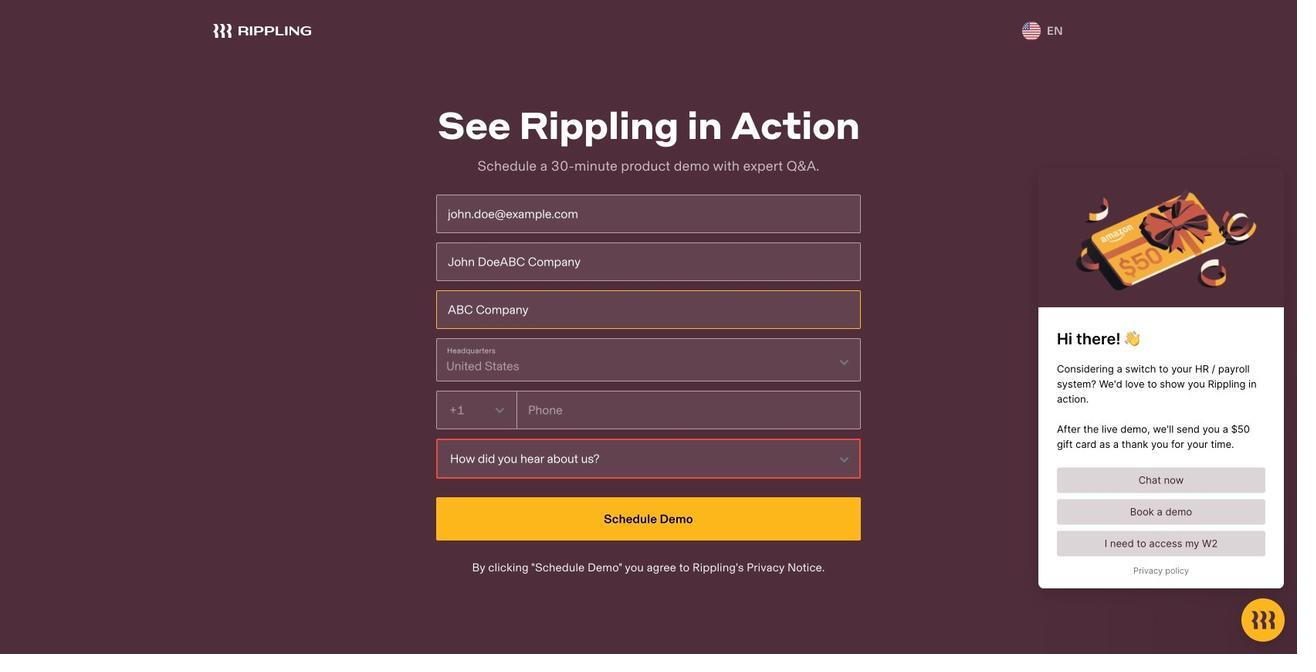 Task type: describe. For each thing, give the bounding box(es) containing it.
Full name text field
[[436, 243, 861, 281]]



Task type: locate. For each thing, give the bounding box(es) containing it.
Company name text field
[[436, 290, 861, 329]]

Work email address email field
[[436, 195, 861, 233]]

Phone telephone field
[[517, 391, 861, 429]]

rippling image
[[213, 24, 311, 38]]

None submit
[[436, 497, 861, 541]]



